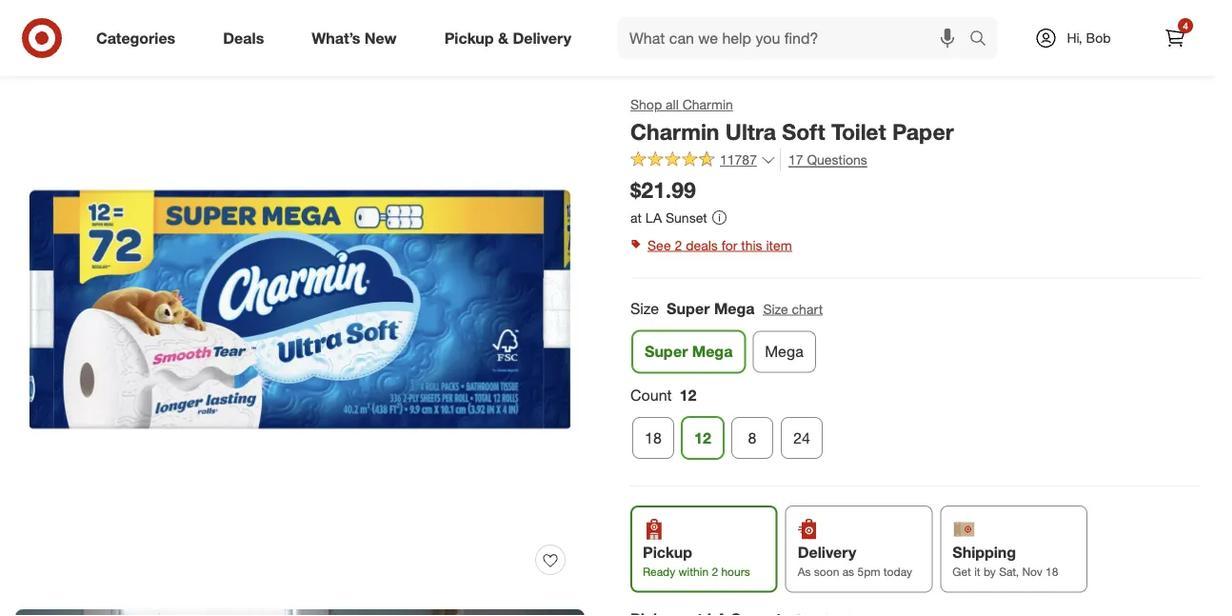 Task type: vqa. For each thing, say whether or not it's contained in the screenshot.
Add to cart associated with Cheez-It Original Baked Snack Crackers - 21oz
no



Task type: locate. For each thing, give the bounding box(es) containing it.
18 down count in the right bottom of the page
[[645, 429, 662, 447]]

pickup
[[445, 29, 494, 47], [643, 543, 692, 562]]

deals link
[[207, 17, 288, 59]]

toilet
[[832, 118, 887, 145]]

hi, bob
[[1067, 30, 1111, 46]]

1 vertical spatial group
[[629, 384, 1200, 467]]

pickup inside "pickup ready within 2 hours"
[[643, 543, 692, 562]]

pickup up the ready at the right bottom of page
[[643, 543, 692, 562]]

charmin down 'all'
[[631, 118, 720, 145]]

2 left the hours
[[712, 565, 718, 579]]

shipping get it by sat, nov 18
[[953, 543, 1059, 579]]

2 right see
[[675, 237, 682, 253]]

1 vertical spatial 2
[[712, 565, 718, 579]]

by
[[984, 565, 996, 579]]

0 horizontal spatial delivery
[[513, 29, 572, 47]]

18 right nov
[[1046, 565, 1059, 579]]

mega inside 'link'
[[692, 342, 733, 361]]

17 questions link
[[780, 149, 868, 171]]

18 inside shipping get it by sat, nov 18
[[1046, 565, 1059, 579]]

delivery
[[513, 29, 572, 47], [798, 543, 857, 562]]

1 vertical spatial 12
[[695, 429, 711, 447]]

super up count 12
[[645, 342, 688, 361]]

all
[[666, 96, 679, 113]]

soon
[[814, 565, 840, 579]]

24 link
[[781, 417, 823, 459]]

pickup & delivery
[[445, 29, 572, 47]]

hi,
[[1067, 30, 1083, 46]]

12
[[680, 386, 697, 404], [695, 429, 711, 447]]

11787
[[720, 152, 757, 168]]

deals
[[223, 29, 264, 47]]

super
[[667, 299, 710, 318], [645, 342, 688, 361]]

0 horizontal spatial size
[[631, 299, 659, 318]]

2 inside "pickup ready within 2 hours"
[[712, 565, 718, 579]]

mega down size super mega size chart
[[692, 342, 733, 361]]

11787 link
[[631, 149, 776, 173]]

pickup for &
[[445, 29, 494, 47]]

17
[[789, 152, 804, 168]]

What can we help you find? suggestions appear below search field
[[618, 17, 975, 59]]

see 2 deals for this item
[[648, 237, 792, 253]]

size
[[631, 299, 659, 318], [763, 300, 788, 317]]

charmin right 'all'
[[683, 96, 733, 113]]

see
[[648, 237, 671, 253]]

12 right count in the right bottom of the page
[[680, 386, 697, 404]]

17 questions
[[789, 152, 868, 168]]

as
[[843, 565, 855, 579]]

8 link
[[732, 417, 774, 459]]

mega
[[714, 299, 755, 318], [692, 342, 733, 361], [765, 342, 804, 361]]

pickup left &
[[445, 29, 494, 47]]

at la sunset
[[631, 209, 708, 226]]

0 vertical spatial pickup
[[445, 29, 494, 47]]

delivery right &
[[513, 29, 572, 47]]

size left chart
[[763, 300, 788, 317]]

ready
[[643, 565, 676, 579]]

18 link
[[633, 417, 674, 459]]

paper
[[893, 118, 954, 145]]

&
[[498, 29, 509, 47]]

1 vertical spatial charmin
[[631, 118, 720, 145]]

1 vertical spatial super
[[645, 342, 688, 361]]

pickup for ready
[[643, 543, 692, 562]]

it
[[975, 565, 981, 579]]

0 vertical spatial 12
[[680, 386, 697, 404]]

1 vertical spatial delivery
[[798, 543, 857, 562]]

super up super mega
[[667, 299, 710, 318]]

1 horizontal spatial delivery
[[798, 543, 857, 562]]

0 vertical spatial 18
[[645, 429, 662, 447]]

4
[[1183, 20, 1189, 31]]

1 horizontal spatial 2
[[712, 565, 718, 579]]

1 vertical spatial pickup
[[643, 543, 692, 562]]

0 vertical spatial group
[[629, 297, 1200, 380]]

1 vertical spatial 18
[[1046, 565, 1059, 579]]

8
[[748, 429, 757, 447]]

image gallery element
[[15, 25, 585, 615]]

ultra
[[726, 118, 776, 145]]

what's new link
[[296, 17, 421, 59]]

1 horizontal spatial 18
[[1046, 565, 1059, 579]]

12 left 8
[[695, 429, 711, 447]]

count 12
[[631, 386, 697, 404]]

delivery up soon
[[798, 543, 857, 562]]

18
[[645, 429, 662, 447], [1046, 565, 1059, 579]]

categories link
[[80, 17, 199, 59]]

nov
[[1023, 565, 1043, 579]]

size up super mega
[[631, 299, 659, 318]]

2 group from the top
[[629, 384, 1200, 467]]

group
[[629, 297, 1200, 380], [629, 384, 1200, 467]]

shipping
[[953, 543, 1017, 562]]

group containing size
[[629, 297, 1200, 380]]

0 horizontal spatial 2
[[675, 237, 682, 253]]

shop
[[631, 96, 662, 113]]

search button
[[961, 17, 1007, 63]]

0 horizontal spatial pickup
[[445, 29, 494, 47]]

1 horizontal spatial size
[[763, 300, 788, 317]]

charmin ultra soft toilet paper, 1 of 13 image
[[15, 25, 585, 594]]

questions
[[807, 152, 868, 168]]

1 group from the top
[[629, 297, 1200, 380]]

1 horizontal spatial pickup
[[643, 543, 692, 562]]

charmin
[[683, 96, 733, 113], [631, 118, 720, 145]]

pickup ready within 2 hours
[[643, 543, 750, 579]]

2
[[675, 237, 682, 253], [712, 565, 718, 579]]

0 vertical spatial delivery
[[513, 29, 572, 47]]

shop all charmin charmin ultra soft toilet paper
[[631, 96, 954, 145]]

mega left size chart button
[[714, 299, 755, 318]]



Task type: describe. For each thing, give the bounding box(es) containing it.
mega link
[[753, 331, 816, 373]]

for
[[722, 237, 738, 253]]

at
[[631, 209, 642, 226]]

super mega
[[645, 342, 733, 361]]

new
[[365, 29, 397, 47]]

group containing count
[[629, 384, 1200, 467]]

0 vertical spatial super
[[667, 299, 710, 318]]

item
[[766, 237, 792, 253]]

12 inside 12 "link"
[[695, 429, 711, 447]]

count
[[631, 386, 672, 404]]

5pm
[[858, 565, 881, 579]]

delivery inside delivery as soon as 5pm today
[[798, 543, 857, 562]]

see 2 deals for this item link
[[631, 232, 1200, 258]]

super mega link
[[633, 331, 745, 373]]

0 vertical spatial 2
[[675, 237, 682, 253]]

as
[[798, 565, 811, 579]]

sunset
[[666, 209, 708, 226]]

what's
[[312, 29, 360, 47]]

mega down size chart button
[[765, 342, 804, 361]]

today
[[884, 565, 913, 579]]

this
[[741, 237, 763, 253]]

0 vertical spatial charmin
[[683, 96, 733, 113]]

pickup & delivery link
[[428, 17, 595, 59]]

24
[[794, 429, 811, 447]]

categories
[[96, 29, 175, 47]]

0 horizontal spatial 18
[[645, 429, 662, 447]]

search
[[961, 31, 1007, 49]]

get
[[953, 565, 971, 579]]

chart
[[792, 300, 823, 317]]

size inside size super mega size chart
[[763, 300, 788, 317]]

bob
[[1087, 30, 1111, 46]]

hours
[[722, 565, 750, 579]]

soft
[[782, 118, 826, 145]]

super inside 'link'
[[645, 342, 688, 361]]

within
[[679, 565, 709, 579]]

sat,
[[999, 565, 1019, 579]]

la
[[646, 209, 662, 226]]

delivery as soon as 5pm today
[[798, 543, 913, 579]]

12 link
[[682, 417, 724, 459]]

4 link
[[1155, 17, 1196, 59]]

$21.99
[[631, 177, 696, 203]]

size chart button
[[762, 298, 824, 319]]

size super mega size chart
[[631, 299, 823, 318]]

deals
[[686, 237, 718, 253]]

what's new
[[312, 29, 397, 47]]



